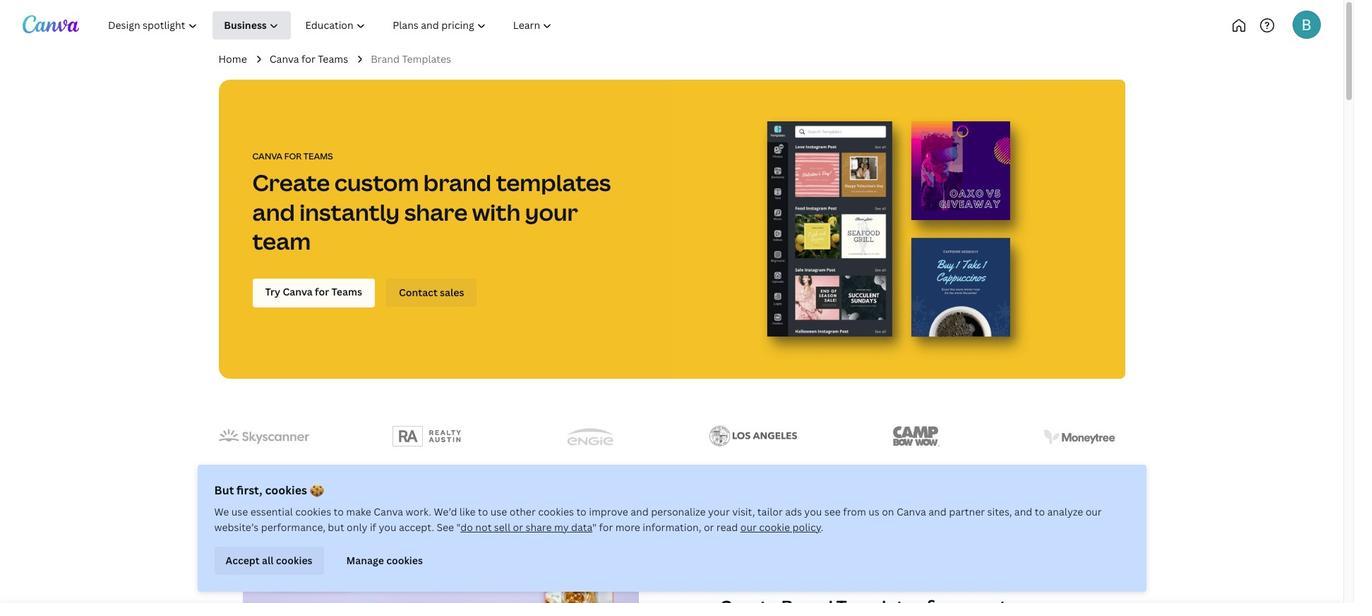 Task type: describe. For each thing, give the bounding box(es) containing it.
brand templates
[[371, 52, 451, 66]]

us
[[869, 506, 880, 519]]

cookies down 🍪
[[295, 506, 331, 519]]

and inside the canva for teams create custom brand templates and instantly share with your team
[[252, 197, 295, 227]]

see
[[437, 521, 454, 535]]

see
[[825, 506, 841, 519]]

realty austin image
[[393, 427, 461, 448]]

4 to from the left
[[1035, 506, 1045, 519]]

home
[[219, 52, 247, 66]]

canva for teams link
[[270, 52, 348, 67]]

1 vertical spatial share
[[526, 521, 552, 535]]

cookies up essential
[[265, 483, 307, 499]]

we use essential cookies to make canva work. we'd like to use other cookies to improve and personalize your visit, tailor ads you see from us on canva and partner sites, and to analyze our website's performance, but only if you accept. see "
[[214, 506, 1102, 535]]

my
[[554, 521, 569, 535]]

teams for canva for teams create custom brand templates and instantly share with your team
[[303, 151, 333, 163]]

city of los angeles image
[[710, 426, 797, 448]]

on
[[882, 506, 894, 519]]

we
[[214, 506, 229, 519]]

information,
[[643, 521, 702, 535]]

canva for teams create custom brand templates and instantly share with your team
[[252, 151, 611, 256]]

custom
[[335, 167, 419, 198]]

" inside we use essential cookies to make canva work. we'd like to use other cookies to improve and personalize your visit, tailor ads you see from us on canva and partner sites, and to analyze our website's performance, but only if you accept. see "
[[457, 521, 461, 535]]

accept.
[[399, 521, 434, 535]]

1 use from the left
[[231, 506, 248, 519]]

2 to from the left
[[478, 506, 488, 519]]

3 to from the left
[[577, 506, 587, 519]]

canva right the on
[[897, 506, 926, 519]]

tailor
[[758, 506, 783, 519]]

cookies right all in the bottom left of the page
[[276, 554, 313, 568]]

share inside the canva for teams create custom brand templates and instantly share with your team
[[404, 197, 468, 227]]

your inside we use essential cookies to make canva work. we'd like to use other cookies to improve and personalize your visit, tailor ads you see from us on canva and partner sites, and to analyze our website's performance, but only if you accept. see "
[[708, 506, 730, 519]]

like
[[460, 506, 476, 519]]

policy
[[793, 521, 821, 535]]

cookie
[[759, 521, 790, 535]]

2 " from the left
[[593, 521, 597, 535]]

ads
[[785, 506, 802, 519]]

manage
[[346, 554, 384, 568]]

2 use from the left
[[491, 506, 507, 519]]

sites,
[[988, 506, 1012, 519]]

not
[[475, 521, 492, 535]]

.
[[821, 521, 824, 535]]

partner
[[949, 506, 985, 519]]

website's
[[214, 521, 259, 535]]

moneytree k.k. image
[[1044, 430, 1116, 444]]

create
[[252, 167, 330, 198]]

skyscanner image
[[219, 430, 309, 445]]

do not sell or share my data link
[[461, 521, 593, 535]]

first,
[[237, 483, 262, 499]]

2 vertical spatial for
[[599, 521, 613, 535]]

accept
[[226, 554, 260, 568]]

canva inside canva for teams link
[[270, 52, 299, 66]]

2 or from the left
[[704, 521, 714, 535]]

home link
[[219, 52, 247, 67]]



Task type: vqa. For each thing, say whether or not it's contained in the screenshot.
15
no



Task type: locate. For each thing, give the bounding box(es) containing it.
for up create
[[284, 151, 302, 163]]

0 horizontal spatial or
[[513, 521, 523, 535]]

0 horizontal spatial you
[[379, 521, 396, 535]]

accept all cookies
[[226, 554, 313, 568]]

1 vertical spatial our
[[741, 521, 757, 535]]

to up data
[[577, 506, 587, 519]]

make
[[346, 506, 371, 519]]

improve
[[589, 506, 628, 519]]

do
[[461, 521, 473, 535]]

teams
[[318, 52, 348, 66], [303, 151, 333, 163]]

to left analyze
[[1035, 506, 1045, 519]]

our cookie policy link
[[741, 521, 821, 535]]

from
[[843, 506, 866, 519]]

more
[[616, 521, 640, 535]]

data
[[571, 521, 593, 535]]

share left with
[[404, 197, 468, 227]]

1 or from the left
[[513, 521, 523, 535]]

for
[[302, 52, 316, 66], [284, 151, 302, 163], [599, 521, 613, 535]]

camp bow wow image
[[893, 427, 940, 448]]

0 horizontal spatial share
[[404, 197, 468, 227]]

teams up create
[[303, 151, 333, 163]]

1 horizontal spatial share
[[526, 521, 552, 535]]

teams for canva for teams
[[318, 52, 348, 66]]

your right with
[[525, 197, 578, 227]]

performance,
[[261, 521, 325, 535]]

0 horizontal spatial "
[[457, 521, 461, 535]]

manage cookies button
[[335, 547, 434, 576]]

templates
[[496, 167, 611, 198]]

0 horizontal spatial your
[[525, 197, 578, 227]]

brand
[[371, 52, 400, 66]]

do not sell or share my data " for more information, or read our cookie policy .
[[461, 521, 824, 535]]

top level navigation element
[[96, 11, 613, 40]]

cookies up my
[[538, 506, 574, 519]]

" right see on the left of page
[[457, 521, 461, 535]]

brand
[[424, 167, 492, 198]]

templates
[[402, 52, 451, 66]]

"
[[457, 521, 461, 535], [593, 521, 597, 535]]

analyze
[[1048, 506, 1083, 519]]

cookies
[[265, 483, 307, 499], [295, 506, 331, 519], [538, 506, 574, 519], [276, 554, 313, 568], [386, 554, 423, 568]]

or left read
[[704, 521, 714, 535]]

but first, cookies 🍪
[[214, 483, 324, 499]]

work.
[[406, 506, 432, 519]]

0 vertical spatial you
[[805, 506, 822, 519]]

teams inside the canva for teams create custom brand templates and instantly share with your team
[[303, 151, 333, 163]]

for down the improve
[[599, 521, 613, 535]]

1 horizontal spatial or
[[704, 521, 714, 535]]

1 vertical spatial for
[[284, 151, 302, 163]]

and
[[252, 197, 295, 227], [631, 506, 649, 519], [929, 506, 947, 519], [1015, 506, 1033, 519]]

visit,
[[732, 506, 755, 519]]

but
[[328, 521, 344, 535]]

use
[[231, 506, 248, 519], [491, 506, 507, 519]]

use up website's
[[231, 506, 248, 519]]

instantly
[[300, 197, 400, 227]]

teams down "top level navigation" element
[[318, 52, 348, 66]]

manage cookies
[[346, 554, 423, 568]]

to right like
[[478, 506, 488, 519]]

0 vertical spatial our
[[1086, 506, 1102, 519]]

1 vertical spatial you
[[379, 521, 396, 535]]

essential
[[251, 506, 293, 519]]

for inside the canva for teams create custom brand templates and instantly share with your team
[[284, 151, 302, 163]]

1 vertical spatial teams
[[303, 151, 333, 163]]

our right analyze
[[1086, 506, 1102, 519]]

your inside the canva for teams create custom brand templates and instantly share with your team
[[525, 197, 578, 227]]

canva for teams
[[270, 52, 348, 66]]

0 vertical spatial teams
[[318, 52, 348, 66]]

if
[[370, 521, 376, 535]]

1 horizontal spatial your
[[708, 506, 730, 519]]

engie image
[[567, 429, 614, 445]]

1 horizontal spatial you
[[805, 506, 822, 519]]

or right "sell"
[[513, 521, 523, 535]]

your
[[525, 197, 578, 227], [708, 506, 730, 519]]

you right the if at the left bottom of page
[[379, 521, 396, 535]]

only
[[347, 521, 368, 535]]

personalize
[[651, 506, 706, 519]]

for down "top level navigation" element
[[302, 52, 316, 66]]

read
[[717, 521, 738, 535]]

to
[[334, 506, 344, 519], [478, 506, 488, 519], [577, 506, 587, 519], [1035, 506, 1045, 519]]

0 vertical spatial share
[[404, 197, 468, 227]]

1 horizontal spatial our
[[1086, 506, 1102, 519]]

canva up create
[[252, 151, 283, 163]]

1 " from the left
[[457, 521, 461, 535]]

to up but
[[334, 506, 344, 519]]

canva inside the canva for teams create custom brand templates and instantly share with your team
[[252, 151, 283, 163]]

you
[[805, 506, 822, 519], [379, 521, 396, 535]]

share
[[404, 197, 468, 227], [526, 521, 552, 535]]

for for canva for teams
[[302, 52, 316, 66]]

cookies down accept.
[[386, 554, 423, 568]]

canva
[[270, 52, 299, 66], [252, 151, 283, 163], [374, 506, 403, 519], [897, 506, 926, 519]]

canva up the if at the left bottom of page
[[374, 506, 403, 519]]

" down the improve
[[593, 521, 597, 535]]

our down visit,
[[741, 521, 757, 535]]

1 horizontal spatial "
[[593, 521, 597, 535]]

1 to from the left
[[334, 506, 344, 519]]

1 horizontal spatial use
[[491, 506, 507, 519]]

0 horizontal spatial use
[[231, 506, 248, 519]]

share down other
[[526, 521, 552, 535]]

sell
[[494, 521, 511, 535]]

team
[[252, 226, 311, 256]]

other
[[510, 506, 536, 519]]

0 vertical spatial for
[[302, 52, 316, 66]]

or
[[513, 521, 523, 535], [704, 521, 714, 535]]

use up "sell"
[[491, 506, 507, 519]]

your up read
[[708, 506, 730, 519]]

🍪
[[310, 483, 324, 499]]

0 vertical spatial your
[[525, 197, 578, 227]]

our inside we use essential cookies to make canva work. we'd like to use other cookies to improve and personalize your visit, tailor ads you see from us on canva and partner sites, and to analyze our website's performance, but only if you accept. see "
[[1086, 506, 1102, 519]]

we'd
[[434, 506, 457, 519]]

canva right "home"
[[270, 52, 299, 66]]

1 vertical spatial your
[[708, 506, 730, 519]]

for for canva for teams create custom brand templates and instantly share with your team
[[284, 151, 302, 163]]

but
[[214, 483, 234, 499]]

0 horizontal spatial our
[[741, 521, 757, 535]]

our
[[1086, 506, 1102, 519], [741, 521, 757, 535]]

all
[[262, 554, 274, 568]]

you up the policy
[[805, 506, 822, 519]]

accept all cookies button
[[214, 547, 324, 576]]

with
[[472, 197, 521, 227]]



